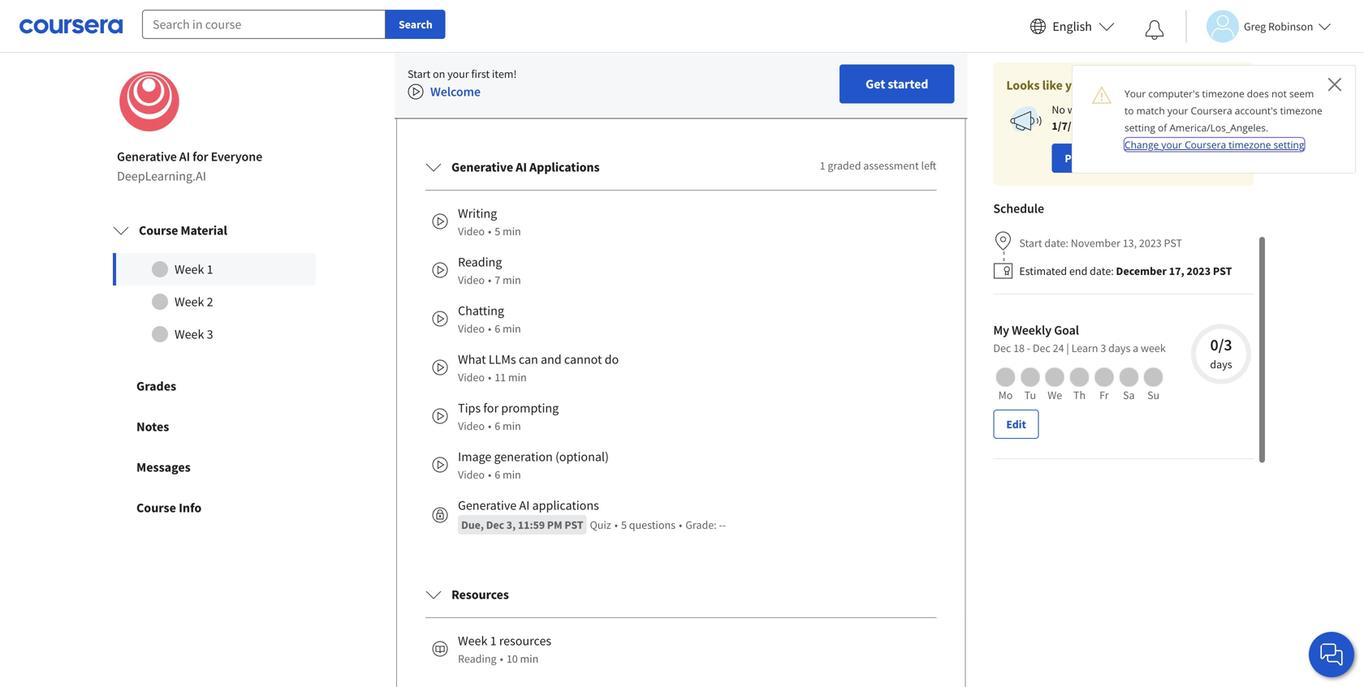 Task type: locate. For each thing, give the bounding box(es) containing it.
2
[[207, 294, 213, 310]]

1 vertical spatial 10
[[506, 652, 518, 667]]

2023 right 17,
[[1187, 264, 1211, 279]]

reading up 7 on the left of the page
[[458, 254, 502, 271]]

days inside my weekly goal dec 18 - dec 24 | learn 3 days a week
[[1108, 341, 1130, 356]]

dec down 'is'
[[486, 90, 504, 105]]

1 vertical spatial date
[[1112, 151, 1134, 166]]

reading down resources at the left bottom
[[458, 652, 497, 667]]

0 vertical spatial pm
[[547, 90, 562, 105]]

1
[[820, 159, 825, 173], [207, 262, 213, 278], [490, 633, 497, 650]]

course inside dropdown button
[[139, 223, 178, 239]]

0 horizontal spatial date:
[[1044, 236, 1068, 251]]

greg robinson button
[[1185, 10, 1331, 43]]

0/3
[[1210, 335, 1232, 355]]

change
[[1125, 138, 1159, 151]]

timezone
[[1202, 87, 1244, 100], [1280, 104, 1322, 117], [1229, 138, 1271, 151]]

dec
[[486, 90, 504, 105], [993, 341, 1011, 356], [1033, 341, 1051, 356], [486, 518, 504, 533]]

• inside what llms can and cannot do video • 11 min
[[488, 370, 491, 385]]

10 inside week 1 resources reading • 10 min
[[506, 652, 518, 667]]

and up change
[[1119, 119, 1137, 133]]

min up the ai?
[[573, 40, 592, 55]]

11:59
[[518, 90, 545, 105], [518, 518, 545, 533]]

video inside chatting video • 6 min
[[458, 322, 485, 336]]

of
[[1158, 121, 1167, 134]]

english button
[[1023, 0, 1121, 53]]

2 locked image from the top
[[432, 508, 448, 524]]

image generation (optional) video • 6 min
[[458, 449, 609, 482]]

week 2 link
[[113, 286, 316, 318]]

1 vertical spatial and
[[541, 352, 562, 368]]

date: down start date: november 13, 2023 pst
[[1090, 264, 1114, 279]]

3 down 2
[[207, 327, 213, 343]]

and inside what llms can and cannot do video • 11 min
[[541, 352, 562, 368]]

min down 'prompting'
[[503, 419, 521, 434]]

2 3, from the top
[[506, 518, 516, 533]]

1 left "graded"
[[820, 159, 825, 173]]

0 horizontal spatial 1
[[207, 262, 213, 278]]

locked image for what
[[432, 80, 448, 96]]

0 vertical spatial push
[[1108, 102, 1132, 117]]

1 horizontal spatial start
[[1019, 236, 1042, 251]]

greg robinson
[[1244, 19, 1313, 34]]

your left goal.
[[1178, 119, 1200, 133]]

min inside tips for prompting video • 6 min
[[503, 419, 521, 434]]

start on your first item!
[[408, 67, 517, 81]]

-
[[1027, 341, 1030, 356], [719, 518, 722, 533], [722, 518, 726, 533]]

end down computer's
[[1158, 102, 1176, 117]]

my weekly goal dec 18 - dec 24 | learn 3 days a week
[[993, 323, 1166, 356]]

6 down chatting
[[495, 322, 500, 336]]

do
[[605, 352, 619, 368]]

11:59 down applications
[[518, 518, 545, 533]]

generative down image
[[458, 498, 517, 514]]

1 3, from the top
[[506, 90, 516, 105]]

5 down writing
[[495, 224, 500, 239]]

1 horizontal spatial setting
[[1274, 138, 1304, 151]]

days down 0/3
[[1210, 357, 1232, 372]]

2 video from the top
[[458, 273, 485, 288]]

5 right quiz
[[621, 518, 627, 533]]

push end date
[[1065, 151, 1134, 166]]

end down 1/7/2024
[[1091, 151, 1110, 166]]

video inside what llms can and cannot do video • 11 min
[[458, 370, 485, 385]]

due, down first
[[461, 90, 484, 105]]

1 vertical spatial course
[[136, 500, 176, 517]]

get started
[[866, 76, 928, 92]]

0 vertical spatial reading
[[458, 254, 502, 271]]

0 vertical spatial 10
[[560, 40, 571, 55]]

0 vertical spatial for
[[193, 149, 208, 165]]

what left 'is'
[[458, 70, 486, 86]]

and
[[1119, 119, 1137, 133], [541, 352, 562, 368]]

tips for prompting video • 6 min
[[458, 400, 559, 434]]

pst
[[564, 90, 583, 105], [1098, 119, 1117, 133], [1164, 236, 1182, 251], [1213, 264, 1232, 279], [564, 518, 583, 533]]

0 horizontal spatial 10
[[506, 652, 518, 667]]

5 inside writing video • 5 min
[[495, 224, 500, 239]]

notes
[[136, 419, 169, 435]]

your
[[1125, 87, 1146, 100]]

1 vertical spatial pm
[[547, 518, 562, 533]]

search button
[[386, 10, 445, 39]]

left
[[921, 159, 936, 173]]

1 vertical spatial locked image
[[432, 508, 448, 524]]

min right 11
[[508, 370, 527, 385]]

started
[[888, 76, 928, 92]]

0 vertical spatial date
[[1179, 102, 1200, 117]]

min down resources
[[520, 652, 539, 667]]

week down week 2
[[175, 327, 204, 343]]

goal.
[[1202, 119, 1225, 133]]

date:
[[1044, 236, 1068, 251], [1090, 264, 1114, 279]]

to inside no worries! push your end date to 1/7/2024 pst and achieve your goal.
[[1202, 102, 1212, 117]]

0 horizontal spatial to
[[1125, 104, 1134, 117]]

date: up "estimated"
[[1044, 236, 1068, 251]]

generative inside what is generative ai? due, dec 3, 11:59 pm pst
[[500, 70, 558, 86]]

seem
[[1289, 87, 1314, 100]]

coursera down goal.
[[1185, 138, 1226, 151]]

✕
[[1327, 71, 1342, 97]]

0 vertical spatial course
[[139, 223, 178, 239]]

✕ button
[[1327, 71, 1342, 97]]

video down the tips
[[458, 419, 485, 434]]

1 due, from the top
[[461, 90, 484, 105]]

generative inside generative ai for everyone deeplearning.ai
[[117, 149, 177, 165]]

generative for generative ai for everyone deeplearning.ai
[[117, 149, 177, 165]]

• down image
[[488, 468, 491, 482]]

for right the tips
[[483, 400, 499, 417]]

2 vertical spatial 6
[[495, 468, 500, 482]]

date down computer's
[[1179, 102, 1200, 117]]

0 horizontal spatial start
[[408, 67, 431, 81]]

1 vertical spatial start
[[1019, 236, 1042, 251]]

course info link
[[97, 488, 331, 529]]

0 vertical spatial and
[[1119, 119, 1137, 133]]

ai left applications
[[516, 159, 527, 176]]

• down writing
[[488, 224, 491, 239]]

dec down the image generation (optional) video • 6 min
[[486, 518, 504, 533]]

1 horizontal spatial push
[[1108, 102, 1132, 117]]

6 for generation
[[495, 468, 500, 482]]

generative down ungraded app item • 10 min at the left top of the page
[[500, 70, 558, 86]]

11:59 down ungraded app item • 10 min at the left top of the page
[[518, 90, 545, 105]]

0 horizontal spatial 2023
[[1139, 236, 1162, 251]]

0 horizontal spatial date
[[1112, 151, 1134, 166]]

1 inside week 1 resources reading • 10 min
[[490, 633, 497, 650]]

• down resources
[[500, 652, 503, 667]]

0 horizontal spatial end
[[1069, 264, 1087, 279]]

0 vertical spatial due,
[[461, 90, 484, 105]]

video inside the image generation (optional) video • 6 min
[[458, 468, 485, 482]]

video inside tips for prompting video • 6 min
[[458, 419, 485, 434]]

notes link
[[97, 407, 331, 448]]

3 right learn
[[1100, 341, 1106, 356]]

timezone down 'seem'
[[1280, 104, 1322, 117]]

1 horizontal spatial and
[[1119, 119, 1137, 133]]

2 11:59 from the top
[[518, 518, 545, 533]]

for inside tips for prompting video • 6 min
[[483, 400, 499, 417]]

1 graded assessment left
[[820, 159, 936, 173]]

1 vertical spatial 3,
[[506, 518, 516, 533]]

pm down applications
[[547, 518, 562, 533]]

welcome
[[430, 84, 481, 100]]

1 horizontal spatial for
[[483, 400, 499, 417]]

1 vertical spatial due,
[[461, 518, 484, 533]]

looks
[[1006, 77, 1040, 94]]

1 vertical spatial days
[[1210, 357, 1232, 372]]

week up week 2
[[175, 262, 204, 278]]

schedule
[[993, 201, 1044, 217]]

• inside week 1 resources reading • 10 min
[[500, 652, 503, 667]]

0 vertical spatial start
[[408, 67, 431, 81]]

push down your
[[1108, 102, 1132, 117]]

2 6 from the top
[[495, 419, 500, 434]]

0 vertical spatial what
[[458, 70, 486, 86]]

1 horizontal spatial 3
[[1100, 341, 1106, 356]]

0 vertical spatial days
[[1108, 341, 1130, 356]]

• left 11
[[488, 370, 491, 385]]

0 vertical spatial 1
[[820, 159, 825, 173]]

1 up 2
[[207, 262, 213, 278]]

days left a
[[1108, 341, 1130, 356]]

robinson
[[1268, 19, 1313, 34]]

2 pm from the top
[[547, 518, 562, 533]]

week left 2
[[175, 294, 204, 310]]

2 vertical spatial end
[[1069, 264, 1087, 279]]

deeplearning.ai image
[[117, 69, 182, 134]]

• up image
[[488, 419, 491, 434]]

1 horizontal spatial date:
[[1090, 264, 1114, 279]]

applications
[[532, 498, 599, 514]]

1 what from the top
[[458, 70, 486, 86]]

min down generation
[[503, 468, 521, 482]]

what inside what llms can and cannot do video • 11 min
[[458, 352, 486, 368]]

1 vertical spatial reading
[[458, 652, 497, 667]]

what inside what is generative ai? due, dec 3, 11:59 pm pst
[[458, 70, 486, 86]]

1 vertical spatial for
[[483, 400, 499, 417]]

pst down the ai?
[[564, 90, 583, 105]]

and right can
[[541, 352, 562, 368]]

questions
[[629, 518, 676, 533]]

2 what from the top
[[458, 352, 486, 368]]

0 vertical spatial setting
[[1125, 121, 1155, 134]]

what left llms
[[458, 352, 486, 368]]

1 vertical spatial setting
[[1274, 138, 1304, 151]]

video down chatting
[[458, 322, 485, 336]]

setting down 'account's'
[[1274, 138, 1304, 151]]

ai inside generative ai applications due, dec 3, 11:59 pm pst quiz • 5 questions • grade: --
[[519, 498, 530, 514]]

0 horizontal spatial 5
[[495, 224, 500, 239]]

time
[[1152, 77, 1178, 94]]

dec inside generative ai applications due, dec 3, 11:59 pm pst quiz • 5 questions • grade: --
[[486, 518, 504, 533]]

1 video from the top
[[458, 224, 485, 239]]

1 6 from the top
[[495, 322, 500, 336]]

0 vertical spatial 11:59
[[518, 90, 545, 105]]

0 horizontal spatial and
[[541, 352, 562, 368]]

1/7/2024
[[1052, 119, 1095, 133]]

video down image
[[458, 468, 485, 482]]

• inside tips for prompting video • 6 min
[[488, 419, 491, 434]]

a
[[1133, 341, 1138, 356]]

account's
[[1235, 104, 1278, 117]]

generative up writing
[[451, 159, 513, 176]]

end inside push end date button
[[1091, 151, 1110, 166]]

date down no worries! push your end date to 1/7/2024 pst and achieve your goal.
[[1112, 151, 1134, 166]]

5 inside generative ai applications due, dec 3, 11:59 pm pst quiz • 5 questions • grade: --
[[621, 518, 627, 533]]

0 vertical spatial end
[[1158, 102, 1176, 117]]

push down 1/7/2024
[[1065, 151, 1089, 166]]

to up goal.
[[1202, 102, 1212, 117]]

10 down resources
[[506, 652, 518, 667]]

5
[[495, 224, 500, 239], [621, 518, 627, 533]]

1 vertical spatial what
[[458, 352, 486, 368]]

assessment
[[863, 159, 919, 173]]

10
[[560, 40, 571, 55], [506, 652, 518, 667]]

locked image
[[432, 80, 448, 96], [432, 508, 448, 524]]

match
[[1136, 104, 1165, 117]]

0 vertical spatial date:
[[1044, 236, 1068, 251]]

like
[[1042, 77, 1063, 94]]

end
[[1158, 102, 1176, 117], [1091, 151, 1110, 166], [1069, 264, 1087, 279]]

1 horizontal spatial to
[[1202, 102, 1212, 117]]

0 horizontal spatial push
[[1065, 151, 1089, 166]]

pst right 17,
[[1213, 264, 1232, 279]]

help center image
[[1322, 645, 1341, 665]]

date
[[1179, 102, 1200, 117], [1112, 151, 1134, 166]]

0 vertical spatial 6
[[495, 322, 500, 336]]

min up reading video • 7 min
[[503, 224, 521, 239]]

3, down the image generation (optional) video • 6 min
[[506, 518, 516, 533]]

generative
[[500, 70, 558, 86], [117, 149, 177, 165], [451, 159, 513, 176], [458, 498, 517, 514]]

1 left resources
[[490, 633, 497, 650]]

5 video from the top
[[458, 419, 485, 434]]

1 vertical spatial end
[[1091, 151, 1110, 166]]

2 reading from the top
[[458, 652, 497, 667]]

video inside reading video • 7 min
[[458, 273, 485, 288]]

0 horizontal spatial for
[[193, 149, 208, 165]]

6 up generation
[[495, 419, 500, 434]]

1 reading from the top
[[458, 254, 502, 271]]

push inside button
[[1065, 151, 1089, 166]]

pst inside what is generative ai? due, dec 3, 11:59 pm pst
[[564, 90, 583, 105]]

2023 right 13,
[[1139, 236, 1162, 251]]

video left 11
[[458, 370, 485, 385]]

what
[[458, 70, 486, 86], [458, 352, 486, 368]]

ai down the image generation (optional) video • 6 min
[[519, 498, 530, 514]]

3,
[[506, 90, 516, 105], [506, 518, 516, 533]]

your up welcome
[[447, 67, 469, 81]]

10 right item
[[560, 40, 571, 55]]

ai for applications
[[519, 498, 530, 514]]

generative up deeplearning.ai
[[117, 149, 177, 165]]

1 vertical spatial push
[[1065, 151, 1089, 166]]

course left material
[[139, 223, 178, 239]]

to for goal.
[[1202, 102, 1212, 117]]

week for week 3
[[175, 327, 204, 343]]

end down november at the right top of the page
[[1069, 264, 1087, 279]]

3 video from the top
[[458, 322, 485, 336]]

6 video from the top
[[458, 468, 485, 482]]

1 horizontal spatial days
[[1210, 357, 1232, 372]]

pm inside generative ai applications due, dec 3, 11:59 pm pst quiz • 5 questions • grade: --
[[547, 518, 562, 533]]

1 11:59 from the top
[[518, 90, 545, 105]]

1 vertical spatial 1
[[207, 262, 213, 278]]

0 vertical spatial 3,
[[506, 90, 516, 105]]

1 horizontal spatial date
[[1179, 102, 1200, 117]]

start
[[408, 67, 431, 81], [1019, 236, 1042, 251]]

• left 7 on the left of the page
[[488, 273, 491, 288]]

weekly
[[1012, 323, 1052, 339]]

1 vertical spatial 11:59
[[518, 518, 545, 533]]

6 inside the image generation (optional) video • 6 min
[[495, 468, 500, 482]]

1 horizontal spatial 1
[[490, 633, 497, 650]]

0 vertical spatial timezone
[[1202, 87, 1244, 100]]

3 6 from the top
[[495, 468, 500, 482]]

su
[[1147, 388, 1160, 403]]

learn
[[1071, 341, 1098, 356]]

end inside no worries! push your end date to 1/7/2024 pst and achieve your goal.
[[1158, 102, 1176, 117]]

week for week 1
[[175, 262, 204, 278]]

video down writing
[[458, 224, 485, 239]]

locked image for generative
[[432, 508, 448, 524]]

min up llms
[[503, 322, 521, 336]]

•
[[553, 40, 557, 55], [488, 224, 491, 239], [488, 273, 491, 288], [488, 322, 491, 336], [488, 370, 491, 385], [488, 419, 491, 434], [488, 468, 491, 482], [614, 518, 618, 533], [679, 518, 682, 533], [500, 652, 503, 667]]

generative inside generative ai applications due, dec 3, 11:59 pm pst quiz • 5 questions • grade: --
[[458, 498, 517, 514]]

0 vertical spatial 5
[[495, 224, 500, 239]]

0 horizontal spatial days
[[1108, 341, 1130, 356]]

push
[[1108, 102, 1132, 117], [1065, 151, 1089, 166]]

1 horizontal spatial end
[[1091, 151, 1110, 166]]

timezone mismatch warning modal dialog
[[1072, 65, 1356, 174]]

6 inside tips for prompting video • 6 min
[[495, 419, 500, 434]]

you
[[1065, 77, 1086, 94]]

2 due, from the top
[[461, 518, 484, 533]]

min right 7 on the left of the page
[[503, 273, 521, 288]]

to down your
[[1125, 104, 1134, 117]]

can
[[519, 352, 538, 368]]

estimated
[[1019, 264, 1067, 279]]

0 vertical spatial locked image
[[432, 80, 448, 96]]

• right item
[[553, 40, 557, 55]]

1 pm from the top
[[547, 90, 562, 105]]

tips
[[458, 400, 481, 417]]

pst inside no worries! push your end date to 1/7/2024 pst and achieve your goal.
[[1098, 119, 1117, 133]]

course left info
[[136, 500, 176, 517]]

start left the on
[[408, 67, 431, 81]]

3
[[207, 327, 213, 343], [1100, 341, 1106, 356]]

writing video • 5 min
[[458, 206, 521, 239]]

week down resources at the left bottom
[[458, 633, 487, 650]]

4 video from the top
[[458, 370, 485, 385]]

pm down the ai?
[[547, 90, 562, 105]]

min inside reading video • 7 min
[[503, 273, 521, 288]]

to inside your computer's timezone does not seem to match your coursera account's timezone setting of america/los_angeles. change your coursera timezone setting
[[1125, 104, 1134, 117]]

english
[[1053, 18, 1092, 35]]

13,
[[1123, 236, 1137, 251]]

coursera
[[1191, 104, 1232, 117], [1185, 138, 1226, 151]]

video
[[458, 224, 485, 239], [458, 273, 485, 288], [458, 322, 485, 336], [458, 370, 485, 385], [458, 419, 485, 434], [458, 468, 485, 482]]

1 vertical spatial coursera
[[1185, 138, 1226, 151]]

week 3
[[175, 327, 213, 343]]

1 vertical spatial 5
[[621, 518, 627, 533]]

timezone down 'account's'
[[1229, 138, 1271, 151]]

1 vertical spatial timezone
[[1280, 104, 1322, 117]]

1 vertical spatial 2023
[[1187, 264, 1211, 279]]

2 horizontal spatial 1
[[820, 159, 825, 173]]

reading
[[458, 254, 502, 271], [458, 652, 497, 667]]

3, down item!
[[506, 90, 516, 105]]

push inside no worries! push your end date to 1/7/2024 pst and achieve your goal.
[[1108, 102, 1132, 117]]

6 down generation
[[495, 468, 500, 482]]

deeplearning.ai
[[117, 168, 206, 184]]

1 vertical spatial 6
[[495, 419, 500, 434]]

min inside chatting video • 6 min
[[503, 322, 521, 336]]

video left 7 on the left of the page
[[458, 273, 485, 288]]

due, down image
[[461, 518, 484, 533]]

2 horizontal spatial end
[[1158, 102, 1176, 117]]

due, inside what is generative ai? due, dec 3, 11:59 pm pst
[[461, 90, 484, 105]]

ai up deeplearning.ai
[[179, 149, 190, 165]]

graded
[[828, 159, 861, 173]]

december
[[1116, 264, 1167, 279]]

• down chatting
[[488, 322, 491, 336]]

coursera up goal.
[[1191, 104, 1232, 117]]

for left everyone
[[193, 149, 208, 165]]

1 locked image from the top
[[432, 80, 448, 96]]

dec inside what is generative ai? due, dec 3, 11:59 pm pst
[[486, 90, 504, 105]]

pst down worries!
[[1098, 119, 1117, 133]]

1 horizontal spatial 5
[[621, 518, 627, 533]]

loud megaphone image image
[[1006, 102, 1045, 141]]

pst down applications
[[564, 518, 583, 533]]

2 vertical spatial 1
[[490, 633, 497, 650]]

ai inside generative ai for everyone deeplearning.ai
[[179, 149, 190, 165]]



Task type: vqa. For each thing, say whether or not it's contained in the screenshot.
10
yes



Task type: describe. For each thing, give the bounding box(es) containing it.
11
[[495, 370, 506, 385]]

change your coursera timezone setting link
[[1125, 138, 1304, 151]]

ai for applications
[[516, 159, 527, 176]]

what for what is generative ai?
[[458, 70, 486, 86]]

chatting video • 6 min
[[458, 303, 521, 336]]

week 1 resources reading • 10 min
[[458, 633, 551, 667]]

chat with us image
[[1319, 642, 1345, 668]]

edit button
[[993, 410, 1039, 439]]

info
[[179, 500, 202, 517]]

resources
[[499, 633, 551, 650]]

first
[[471, 67, 490, 81]]

generative ai applications due, dec 3, 11:59 pm pst quiz • 5 questions • grade: --
[[458, 498, 726, 533]]

app
[[507, 40, 526, 55]]

pm inside what is generative ai? due, dec 3, 11:59 pm pst
[[547, 90, 562, 105]]

course for course material
[[139, 223, 178, 239]]

image
[[458, 449, 491, 465]]

• left grade:
[[679, 518, 682, 533]]

material
[[181, 223, 227, 239]]

0 horizontal spatial setting
[[1125, 121, 1155, 134]]

pst up 17,
[[1164, 236, 1182, 251]]

course material
[[139, 223, 227, 239]]

item
[[528, 40, 550, 55]]

achieve
[[1140, 119, 1176, 133]]

0 horizontal spatial 3
[[207, 327, 213, 343]]

applications
[[529, 159, 600, 176]]

start date: november 13, 2023 pst
[[1019, 236, 1182, 251]]

th
[[1073, 388, 1086, 403]]

reading inside reading video • 7 min
[[458, 254, 502, 271]]

course material button
[[100, 208, 329, 254]]

your down of
[[1161, 138, 1182, 151]]

• inside the image generation (optional) video • 6 min
[[488, 468, 491, 482]]

welcome link
[[408, 84, 481, 104]]

messages
[[136, 460, 191, 476]]

date inside no worries! push your end date to 1/7/2024 pst and achieve your goal.
[[1179, 102, 1200, 117]]

worries!
[[1068, 102, 1106, 117]]

no worries! push your end date to 1/7/2024 pst and achieve your goal.
[[1052, 102, 1225, 133]]

week for week 2
[[175, 294, 204, 310]]

to for setting
[[1125, 104, 1134, 117]]

3 inside my weekly goal dec 18 - dec 24 | learn 3 days a week
[[1100, 341, 1106, 356]]

0 vertical spatial coursera
[[1191, 104, 1232, 117]]

1 vertical spatial date:
[[1090, 264, 1114, 279]]

0/3 days
[[1210, 335, 1232, 372]]

get started button
[[840, 65, 954, 104]]

dec left 24
[[1033, 341, 1051, 356]]

0 vertical spatial 2023
[[1139, 236, 1162, 251]]

7
[[495, 273, 500, 288]]

not
[[1271, 87, 1287, 100]]

pst inside generative ai applications due, dec 3, 11:59 pm pst quiz • 5 questions • grade: --
[[564, 518, 583, 533]]

writing
[[458, 206, 497, 222]]

6 inside chatting video • 6 min
[[495, 322, 500, 336]]

generative ai applications
[[451, 159, 600, 176]]

course info
[[136, 500, 202, 517]]

does
[[1247, 87, 1269, 100]]

• inside chatting video • 6 min
[[488, 322, 491, 336]]

item!
[[492, 67, 517, 81]]

quiz
[[590, 518, 611, 533]]

resources
[[451, 587, 509, 603]]

• right quiz
[[614, 518, 618, 533]]

for inside generative ai for everyone deeplearning.ai
[[193, 149, 208, 165]]

estimated end date: december 17, 2023 pst
[[1019, 264, 1232, 279]]

ai for for
[[179, 149, 190, 165]]

dec left "18"
[[993, 341, 1011, 356]]

week inside week 1 resources reading • 10 min
[[458, 633, 487, 650]]

and inside no worries! push your end date to 1/7/2024 pst and achieve your goal.
[[1119, 119, 1137, 133]]

Search in course text field
[[142, 10, 386, 39]]

america/los_angeles.
[[1170, 121, 1268, 134]]

18
[[1013, 341, 1025, 356]]

edit
[[1006, 418, 1026, 432]]

we
[[1048, 388, 1062, 403]]

start for start on your first item!
[[408, 67, 431, 81]]

llms
[[489, 352, 516, 368]]

start for start date: november 13, 2023 pst
[[1019, 236, 1042, 251]]

17,
[[1169, 264, 1184, 279]]

mo
[[998, 388, 1013, 403]]

your down computer's
[[1167, 104, 1188, 117]]

ungraded app item • 10 min
[[458, 40, 592, 55]]

get
[[866, 76, 885, 92]]

11:59 inside what is generative ai? due, dec 3, 11:59 pm pst
[[518, 90, 545, 105]]

what is generative ai? due, dec 3, 11:59 pm pst
[[458, 70, 583, 105]]

due, inside generative ai applications due, dec 3, 11:59 pm pst quiz • 5 questions • grade: --
[[461, 518, 484, 533]]

no
[[1052, 102, 1065, 117]]

greg
[[1244, 19, 1266, 34]]

your down your
[[1134, 102, 1156, 117]]

fr
[[1099, 388, 1109, 403]]

is
[[489, 70, 497, 86]]

• inside reading video • 7 min
[[488, 273, 491, 288]]

video inside writing video • 5 min
[[458, 224, 485, 239]]

3, inside generative ai applications due, dec 3, 11:59 pm pst quiz • 5 questions • grade: --
[[506, 518, 516, 533]]

1 for week 1 resources reading • 10 min
[[490, 633, 497, 650]]

goal
[[1054, 323, 1079, 339]]

3, inside what is generative ai? due, dec 3, 11:59 pm pst
[[506, 90, 516, 105]]

ai?
[[561, 70, 577, 86]]

min inside week 1 resources reading • 10 min
[[520, 652, 539, 667]]

ungraded
[[458, 40, 505, 55]]

prompting
[[501, 400, 559, 417]]

min inside the image generation (optional) video • 6 min
[[503, 468, 521, 482]]

week 2
[[175, 294, 213, 310]]

reading inside week 1 resources reading • 10 min
[[458, 652, 497, 667]]

generative for generative ai applications
[[451, 159, 513, 176]]

what for what llms can and cannot do
[[458, 352, 486, 368]]

1 for week 1
[[207, 262, 213, 278]]

your computer's timezone does not seem to match your coursera account's timezone setting of america/los_angeles. change your coursera timezone setting
[[1125, 87, 1322, 151]]

show notifications image
[[1145, 20, 1164, 40]]

1 horizontal spatial 10
[[560, 40, 571, 55]]

(optional)
[[555, 449, 609, 465]]

what llms can and cannot do video • 11 min
[[458, 352, 619, 385]]

end for date
[[1091, 151, 1110, 166]]

min inside what llms can and cannot do video • 11 min
[[508, 370, 527, 385]]

date inside button
[[1112, 151, 1134, 166]]

course for course info
[[136, 500, 176, 517]]

my
[[993, 323, 1009, 339]]

coursera image
[[19, 13, 123, 39]]

- inside my weekly goal dec 18 - dec 24 | learn 3 days a week
[[1027, 341, 1030, 356]]

end for date:
[[1069, 264, 1087, 279]]

grade:
[[685, 518, 717, 533]]

6 for for
[[495, 419, 500, 434]]

need
[[1089, 77, 1117, 94]]

2 vertical spatial timezone
[[1229, 138, 1271, 151]]

• inside writing video • 5 min
[[488, 224, 491, 239]]

warning image
[[1092, 85, 1112, 105]]

1 horizontal spatial 2023
[[1187, 264, 1211, 279]]

on
[[433, 67, 445, 81]]

grades link
[[97, 366, 331, 407]]

week 3 link
[[113, 318, 316, 351]]

sa
[[1123, 388, 1135, 403]]

min inside writing video • 5 min
[[503, 224, 521, 239]]

week 1
[[175, 262, 213, 278]]

11:59 inside generative ai applications due, dec 3, 11:59 pm pst quiz • 5 questions • grade: --
[[518, 518, 545, 533]]

computer's
[[1148, 87, 1200, 100]]

generative for generative ai applications due, dec 3, 11:59 pm pst quiz • 5 questions • grade: --
[[458, 498, 517, 514]]

week 1 link
[[113, 254, 316, 286]]



